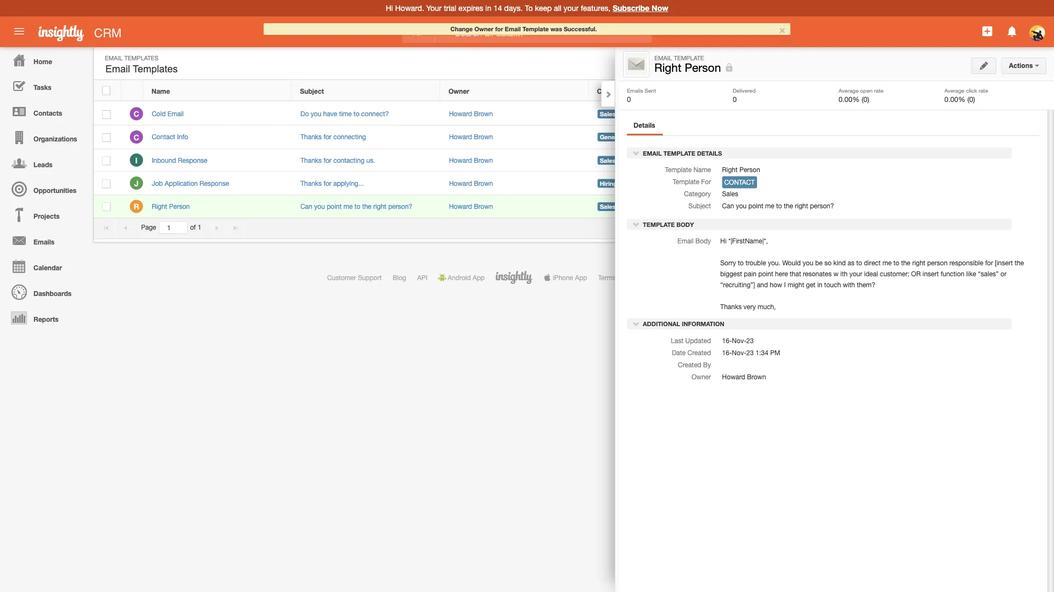 Task type: describe. For each thing, give the bounding box(es) containing it.
time
[[339, 110, 352, 118]]

i link
[[130, 154, 143, 167]]

1 horizontal spatial person
[[685, 61, 721, 74]]

thanks for connecting link
[[300, 133, 366, 141]]

2 howard brown link from the top
[[449, 133, 493, 141]]

open
[[828, 87, 845, 95]]

sales cell for i
[[589, 149, 672, 172]]

rate for average open rate 0.00% (0)
[[874, 87, 883, 94]]

data
[[710, 274, 724, 282]]

0% for us.
[[831, 157, 840, 164]]

howard brown for thanks for connecting
[[449, 133, 493, 141]]

emails link
[[3, 228, 88, 254]]

howard for thanks for applying...
[[449, 180, 472, 187]]

emails sent 0
[[627, 87, 656, 103]]

howard brown link for time
[[449, 110, 493, 118]]

app for android app
[[473, 274, 485, 282]]

all
[[413, 29, 422, 37]]

2 c row from the top
[[94, 126, 1026, 149]]

lead
[[680, 110, 695, 118]]

nov- for thanks for connecting
[[921, 133, 935, 141]]

terms of service
[[598, 274, 647, 282]]

0 vertical spatial owner
[[474, 26, 493, 33]]

you inside sorry to trouble you. would you be so kind as to direct me to the right person responsible for [insert the biggest pain point here that resonates w ith your ideal customer; or insert function like "sales" or "recruiting"]  and how i might get in touch with them?
[[803, 259, 813, 267]]

android app link
[[438, 274, 485, 282]]

contact info
[[152, 133, 188, 141]]

howard brown link for us.
[[449, 156, 493, 164]]

template for
[[673, 178, 711, 186]]

howard brown for thanks for applying...
[[449, 180, 493, 187]]

email template image
[[625, 53, 647, 75]]

chevron down image for additional information
[[632, 320, 640, 328]]

23 for do you have time to connect?
[[935, 110, 943, 118]]

can you point me to the right person? link
[[300, 203, 412, 210]]

2 horizontal spatial of
[[987, 224, 993, 232]]

updated
[[685, 337, 711, 345]]

1 vertical spatial right
[[722, 166, 738, 174]]

16-nov-23 1:34 pm cell for us.
[[902, 149, 999, 172]]

0% cell for us.
[[820, 149, 902, 172]]

was
[[550, 26, 562, 33]]

lead cell
[[672, 103, 820, 126]]

2 horizontal spatial person
[[739, 166, 760, 174]]

right inside r 'row'
[[373, 203, 386, 210]]

sales down contact
[[722, 190, 738, 198]]

pm for do you have time to connect?
[[959, 110, 969, 118]]

home link
[[3, 47, 88, 73]]

owner inside row
[[448, 87, 469, 95]]

rate
[[846, 87, 861, 95]]

template name
[[665, 166, 711, 174]]

template left 'was'
[[522, 26, 549, 33]]

howard brown for thanks for contacting us.
[[449, 156, 493, 164]]

calendar link
[[3, 254, 88, 279]]

of 1
[[190, 224, 201, 232]]

additional information
[[641, 321, 724, 328]]

j link
[[130, 177, 143, 190]]

brown for thanks for connecting
[[474, 133, 493, 141]]

reports link
[[3, 305, 88, 331]]

0 inside emails sent 0
[[627, 95, 631, 103]]

average click rate 0.00% (0)
[[944, 87, 988, 103]]

1 - 5 of 5 items
[[972, 224, 1016, 232]]

opportunities link
[[3, 176, 88, 202]]

cold email
[[152, 110, 184, 118]]

information
[[682, 321, 724, 328]]

record permissions image
[[724, 61, 734, 74]]

howard for can you point me to the right person?
[[449, 203, 472, 210]]

android app
[[448, 274, 485, 282]]

projects
[[34, 212, 60, 220]]

to
[[525, 4, 533, 13]]

android
[[448, 274, 471, 282]]

c link for contact info
[[130, 131, 143, 144]]

general
[[600, 134, 622, 141]]

1 horizontal spatial person?
[[810, 202, 834, 210]]

contact cell for r
[[672, 195, 820, 218]]

do
[[300, 110, 309, 118]]

details inside details link
[[633, 121, 655, 129]]

in inside sorry to trouble you. would you be so kind as to direct me to the right person responsible for [insert the biggest pain point here that resonates w ith your ideal customer; or insert function like "sales" or "recruiting"]  and how i might get in touch with them?
[[817, 281, 822, 289]]

pm for thanks for connecting
[[959, 133, 969, 141]]

1:34 for thanks for connecting
[[944, 133, 957, 141]]

job
[[152, 180, 163, 187]]

1:34 for do you have time to connect?
[[944, 110, 957, 118]]

open
[[860, 87, 872, 94]]

sorry to trouble you. would you be so kind as to direct me to the right person responsible for [insert the biggest pain point here that resonates w ith your ideal customer; or insert function like "sales" or "recruiting"]  and how i might get in touch with them?
[[720, 259, 1024, 289]]

0% cell for time
[[820, 103, 902, 126]]

have
[[323, 110, 337, 118]]

new
[[945, 59, 958, 67]]

chevron right image
[[604, 91, 612, 98]]

2 horizontal spatial owner
[[692, 373, 711, 381]]

email inside new email template link
[[960, 59, 978, 67]]

contact
[[724, 179, 755, 186]]

you inside r 'row'
[[314, 203, 325, 210]]

howard for thanks for contacting us.
[[449, 156, 472, 164]]

ith
[[840, 270, 847, 278]]

navigation containing home
[[0, 47, 88, 331]]

c for cold email
[[134, 110, 139, 119]]

contacts
[[34, 109, 62, 117]]

how
[[770, 281, 782, 289]]

organizations link
[[3, 125, 88, 150]]

page
[[141, 224, 156, 232]]

point inside r 'row'
[[327, 203, 342, 210]]

features,
[[581, 4, 610, 13]]

so
[[824, 259, 832, 267]]

contact for j
[[680, 180, 703, 187]]

0 horizontal spatial subject
[[300, 87, 324, 95]]

4 howard brown link from the top
[[449, 180, 493, 187]]

thanks for contacting us. link
[[300, 156, 375, 164]]

0 horizontal spatial of
[[190, 224, 196, 232]]

(0) for average click rate 0.00% (0)
[[967, 95, 975, 103]]

contact for r
[[680, 203, 703, 210]]

i inside row
[[135, 156, 138, 165]]

1 c row from the top
[[94, 103, 1026, 126]]

16-nov-23 1:34 pm for do you have time to connect?
[[911, 110, 969, 118]]

data processing addendum
[[710, 274, 793, 282]]

created for date
[[910, 87, 935, 95]]

blog
[[393, 274, 406, 282]]

can you point me to the right person? inside r 'row'
[[300, 203, 412, 210]]

0 vertical spatial templates
[[124, 54, 158, 61]]

right inside sorry to trouble you. would you be so kind as to direct me to the right person responsible for [insert the biggest pain point here that resonates w ith your ideal customer; or insert function like "sales" or "recruiting"]  and how i might get in touch with them?
[[912, 259, 925, 267]]

thanks for applying... link
[[300, 180, 364, 187]]

customer support
[[327, 274, 382, 282]]

howard brown for can you point me to the right person?
[[449, 203, 493, 210]]

0% for me
[[831, 203, 840, 210]]

0 inside delivered 0
[[733, 95, 737, 103]]

template left actions
[[979, 59, 1008, 67]]

sales for i
[[600, 157, 615, 164]]

leads
[[34, 161, 53, 169]]

brown for thanks for applying...
[[474, 180, 493, 187]]

days.
[[504, 4, 523, 13]]

thanks for connecting
[[300, 133, 366, 141]]

iphone
[[553, 274, 573, 282]]

thanks left very
[[720, 303, 742, 311]]

cold
[[152, 110, 166, 118]]

sales cell for c
[[589, 103, 672, 126]]

kind
[[833, 259, 846, 267]]

1 horizontal spatial can you point me to the right person?
[[722, 202, 834, 210]]

1 horizontal spatial category
[[684, 190, 711, 198]]

body for email body
[[695, 237, 711, 245]]

average for average click rate 0.00% (0)
[[944, 87, 964, 94]]

items
[[1000, 224, 1016, 232]]

new email template
[[945, 59, 1008, 67]]

16- for thanks for contacting us.
[[911, 156, 921, 164]]

howard.
[[395, 4, 424, 13]]

them?
[[857, 281, 875, 289]]

emails for emails sent 0
[[627, 87, 643, 94]]

c link for cold email
[[130, 107, 143, 121]]

howard for do you have time to connect?
[[449, 110, 472, 118]]

hi for hi *|firstname|*,
[[720, 237, 726, 245]]

contact cell for c
[[672, 126, 820, 149]]

actions button
[[1002, 58, 1046, 74]]

dashboards
[[34, 290, 71, 298]]

email body
[[677, 237, 711, 245]]

16- for thanks for connecting
[[911, 133, 921, 141]]

howard brown link for me
[[449, 203, 493, 210]]

row group containing c
[[94, 103, 1026, 218]]

do you have time to connect?
[[300, 110, 389, 118]]

application
[[165, 180, 198, 187]]

1 horizontal spatial of
[[618, 274, 623, 282]]

0 horizontal spatial your
[[564, 4, 579, 13]]

1 vertical spatial name
[[693, 166, 711, 174]]

general cell
[[589, 126, 672, 149]]

sent
[[645, 87, 656, 94]]

1 horizontal spatial right
[[795, 202, 808, 210]]

[insert
[[995, 259, 1013, 267]]

c for contact info
[[134, 133, 139, 142]]

api
[[417, 274, 427, 282]]

template left the record permissions icon
[[674, 54, 704, 61]]

actions
[[1009, 62, 1035, 69]]

howard brown for do you have time to connect?
[[449, 110, 493, 118]]

last
[[671, 337, 683, 345]]

reports
[[34, 316, 59, 323]]

and
[[757, 281, 768, 289]]

chevron down image
[[632, 149, 640, 157]]

j row
[[94, 172, 1026, 195]]

thanks for contacting us.
[[300, 156, 375, 164]]

hi howard. your trial expires in 14 days. to keep all your features, subscribe now
[[386, 4, 668, 13]]

16- for do you have time to connect?
[[911, 110, 921, 118]]

0 horizontal spatial category
[[597, 87, 626, 95]]

16-nov-23 1:34 pm for thanks for contacting us.
[[911, 156, 969, 164]]

14
[[493, 4, 502, 13]]



Task type: vqa. For each thing, say whether or not it's contained in the screenshot.


Task type: locate. For each thing, give the bounding box(es) containing it.
2 horizontal spatial right
[[722, 166, 738, 174]]

0 vertical spatial hi
[[386, 4, 393, 13]]

0 horizontal spatial (0)
[[862, 95, 869, 103]]

for inside "i" row
[[324, 156, 331, 164]]

response right application
[[200, 180, 229, 187]]

4 contact cell from the top
[[672, 195, 820, 218]]

1 howard brown link from the top
[[449, 110, 493, 118]]

click
[[966, 87, 977, 94]]

thanks down thanks for contacting us.
[[300, 180, 322, 187]]

0 horizontal spatial 0
[[627, 95, 631, 103]]

1 c from the top
[[134, 110, 139, 119]]

1 0% from the top
[[831, 111, 840, 118]]

sales down hiring
[[600, 203, 615, 210]]

inbound response
[[152, 156, 207, 164]]

1 average from the left
[[839, 87, 859, 94]]

howard brown
[[449, 110, 493, 118], [449, 133, 493, 141], [449, 156, 493, 164], [449, 180, 493, 187], [449, 203, 493, 210], [722, 373, 766, 381]]

blog link
[[393, 274, 406, 282]]

howard inside j row
[[449, 180, 472, 187]]

keep
[[535, 4, 552, 13]]

right person inside r 'row'
[[152, 203, 190, 210]]

you.
[[768, 259, 780, 267]]

person up 1 field
[[169, 203, 190, 210]]

0 horizontal spatial me
[[343, 203, 353, 210]]

0.00% for average open rate 0.00% (0)
[[839, 95, 860, 103]]

0 horizontal spatial 0.00%
[[839, 95, 860, 103]]

for
[[495, 26, 503, 33], [324, 133, 331, 141], [324, 156, 331, 164], [324, 180, 331, 187], [985, 259, 993, 267]]

point down the "thanks for applying..." on the top of page
[[327, 203, 342, 210]]

email template details
[[641, 150, 722, 157]]

1 vertical spatial chevron down image
[[632, 320, 640, 328]]

1 horizontal spatial 0.00%
[[944, 95, 965, 103]]

inbound
[[152, 156, 176, 164]]

for down 14
[[495, 26, 503, 33]]

terms
[[598, 274, 616, 282]]

0 vertical spatial date
[[937, 87, 952, 95]]

1 horizontal spatial owner
[[474, 26, 493, 33]]

chevron down image left additional
[[632, 320, 640, 328]]

0 horizontal spatial person
[[169, 203, 190, 210]]

nov- for thanks for contacting us.
[[921, 156, 935, 164]]

16-nov-23 1:34 pm inside "i" row
[[911, 156, 969, 164]]

0 vertical spatial right person
[[654, 61, 721, 74]]

1 5 from the left
[[982, 224, 985, 232]]

1 vertical spatial templates
[[133, 63, 178, 75]]

emails left sent
[[627, 87, 643, 94]]

rate
[[874, 87, 883, 94], [979, 87, 988, 94]]

the inside r 'row'
[[362, 203, 371, 210]]

2 horizontal spatial right person
[[722, 166, 760, 174]]

1 horizontal spatial 5
[[995, 224, 998, 232]]

average left click
[[944, 87, 964, 94]]

1 0 from the left
[[627, 95, 631, 103]]

2 horizontal spatial right
[[912, 259, 925, 267]]

1 vertical spatial created
[[687, 349, 711, 357]]

2 16-nov-23 1:34 pm cell from the top
[[902, 126, 999, 149]]

0 horizontal spatial right
[[152, 203, 167, 210]]

can you point me to the right person?
[[722, 202, 834, 210], [300, 203, 412, 210]]

for left the connecting
[[324, 133, 331, 141]]

person left the record permissions icon
[[685, 61, 721, 74]]

category down template for
[[684, 190, 711, 198]]

1 vertical spatial c
[[134, 133, 139, 142]]

person inside r 'row'
[[169, 203, 190, 210]]

1 vertical spatial c link
[[130, 131, 143, 144]]

app right android
[[473, 274, 485, 282]]

(0) for average open rate 0.00% (0)
[[862, 95, 869, 103]]

1 vertical spatial your
[[849, 270, 862, 278]]

date down last
[[672, 349, 686, 357]]

0 horizontal spatial name
[[152, 87, 170, 95]]

emails
[[627, 87, 643, 94], [34, 238, 54, 246]]

contact up template name
[[680, 156, 703, 164]]

0 vertical spatial i
[[135, 156, 138, 165]]

app right iphone
[[575, 274, 587, 282]]

responsible
[[949, 259, 983, 267]]

4 0% cell from the top
[[820, 195, 902, 218]]

me up customer;
[[882, 259, 892, 267]]

0 horizontal spatial in
[[485, 4, 491, 13]]

3 0% from the top
[[831, 157, 840, 164]]

0 horizontal spatial right
[[373, 203, 386, 210]]

template up template name
[[663, 150, 695, 157]]

sales cell
[[589, 103, 672, 126], [589, 149, 672, 172], [589, 195, 672, 218]]

1 horizontal spatial body
[[695, 237, 711, 245]]

person? inside r 'row'
[[388, 203, 412, 210]]

i
[[135, 156, 138, 165], [784, 281, 786, 289]]

1 horizontal spatial in
[[817, 281, 822, 289]]

c link up i link on the top of page
[[130, 131, 143, 144]]

hi left howard.
[[386, 4, 393, 13]]

contact cell for j
[[672, 172, 820, 195]]

sales inside "i" row
[[600, 157, 615, 164]]

average inside average click rate 0.00% (0)
[[944, 87, 964, 94]]

now
[[652, 4, 668, 13]]

hiring cell
[[589, 172, 672, 195]]

rate right click
[[979, 87, 988, 94]]

you left 'be'
[[803, 259, 813, 267]]

0 vertical spatial sales cell
[[589, 103, 672, 126]]

2 0% from the top
[[831, 134, 840, 141]]

sales inside c row
[[600, 111, 615, 118]]

template down hiring cell
[[643, 221, 675, 228]]

0% for time
[[831, 111, 840, 118]]

last updated
[[671, 337, 711, 345]]

brown inside j row
[[474, 180, 493, 187]]

you right do
[[311, 110, 321, 118]]

none checkbox inside "i" row
[[102, 157, 111, 165]]

body up data
[[695, 237, 711, 245]]

1 horizontal spatial rate
[[979, 87, 988, 94]]

r link
[[130, 200, 143, 213]]

None checkbox
[[102, 157, 111, 165]]

body for template body
[[676, 221, 694, 228]]

2 sales cell from the top
[[589, 149, 672, 172]]

new email template link
[[938, 55, 1015, 71]]

can you point me to the right person? down applying...
[[300, 203, 412, 210]]

for for j
[[324, 180, 331, 187]]

point
[[748, 202, 763, 210], [327, 203, 342, 210], [758, 270, 773, 278]]

open rate
[[828, 87, 861, 95]]

1 rate from the left
[[874, 87, 883, 94]]

rate inside average open rate 0.00% (0)
[[874, 87, 883, 94]]

created for by
[[678, 361, 701, 369]]

to inside c row
[[354, 110, 359, 118]]

you down thanks for applying... link
[[314, 203, 325, 210]]

created left average click rate 0.00% (0)
[[910, 87, 935, 95]]

sales cell down the general
[[589, 149, 672, 172]]

processing
[[726, 274, 758, 282]]

or
[[1001, 270, 1006, 278]]

c row
[[94, 103, 1026, 126], [94, 126, 1026, 149]]

email
[[505, 26, 521, 33], [105, 54, 123, 61], [654, 54, 672, 61], [960, 59, 978, 67], [105, 63, 130, 75], [167, 110, 184, 118], [643, 150, 662, 157], [677, 237, 694, 245]]

contacts link
[[3, 99, 88, 125]]

0 right chevron right icon
[[627, 95, 631, 103]]

of right terms
[[618, 274, 623, 282]]

1 vertical spatial owner
[[448, 87, 469, 95]]

5 right '-'
[[982, 224, 985, 232]]

None checkbox
[[102, 86, 110, 95], [102, 110, 111, 119], [102, 133, 111, 142], [102, 180, 111, 189], [102, 203, 111, 212], [102, 86, 110, 95], [102, 110, 111, 119], [102, 133, 111, 142], [102, 180, 111, 189], [102, 203, 111, 212]]

subject up do
[[300, 87, 324, 95]]

1 0% cell from the top
[[820, 103, 902, 126]]

1 field
[[159, 222, 187, 234]]

owner
[[474, 26, 493, 33], [448, 87, 469, 95], [692, 373, 711, 381]]

addendum
[[760, 274, 793, 282]]

sales cell down chevron right icon
[[589, 103, 672, 126]]

me up *|firstname|*,
[[765, 202, 774, 210]]

template down template name
[[673, 178, 699, 186]]

rate for average click rate 0.00% (0)
[[979, 87, 988, 94]]

0 horizontal spatial rate
[[874, 87, 883, 94]]

with
[[843, 281, 855, 289]]

1 horizontal spatial 1
[[972, 224, 975, 232]]

response
[[178, 156, 207, 164], [200, 180, 229, 187]]

contact up email template details
[[680, 133, 703, 141]]

3 0% cell from the top
[[820, 149, 902, 172]]

0 vertical spatial details
[[633, 121, 655, 129]]

pm inside "i" row
[[959, 156, 969, 164]]

email template
[[654, 54, 704, 61]]

1 app from the left
[[473, 274, 485, 282]]

r
[[134, 202, 139, 211]]

1 1 from the left
[[198, 224, 201, 232]]

me inside r 'row'
[[343, 203, 353, 210]]

1 vertical spatial details
[[697, 150, 722, 157]]

your right ith
[[849, 270, 862, 278]]

job application response link
[[152, 180, 235, 187]]

service
[[625, 274, 647, 282]]

howard brown inside j row
[[449, 180, 493, 187]]

0 horizontal spatial right person
[[152, 203, 190, 210]]

subject down for
[[688, 202, 711, 210]]

to inside r 'row'
[[354, 203, 360, 210]]

1 vertical spatial body
[[695, 237, 711, 245]]

c link
[[130, 107, 143, 121], [130, 131, 143, 144]]

person
[[685, 61, 721, 74], [739, 166, 760, 174], [169, 203, 190, 210]]

emails for emails
[[34, 238, 54, 246]]

connecting
[[333, 133, 366, 141]]

1 0.00% from the left
[[839, 95, 860, 103]]

get
[[806, 281, 815, 289]]

0 vertical spatial in
[[485, 4, 491, 13]]

16- inside "i" row
[[911, 156, 921, 164]]

thanks inside "i" row
[[300, 156, 322, 164]]

howard brown inside r 'row'
[[449, 203, 493, 210]]

*|firstname|*,
[[728, 237, 768, 245]]

1 horizontal spatial name
[[693, 166, 711, 174]]

sales for c
[[600, 111, 615, 118]]

c up i link on the top of page
[[134, 133, 139, 142]]

right person
[[654, 61, 721, 74], [722, 166, 760, 174], [152, 203, 190, 210]]

for for i
[[324, 156, 331, 164]]

0 vertical spatial name
[[152, 87, 170, 95]]

1:34
[[944, 110, 957, 118], [944, 133, 957, 141], [944, 156, 957, 164], [756, 349, 768, 357]]

23 for thanks for connecting
[[935, 133, 943, 141]]

1 vertical spatial sales cell
[[589, 149, 672, 172]]

16-nov-23
[[722, 337, 754, 345]]

howard inside r 'row'
[[449, 203, 472, 210]]

dashboards link
[[3, 279, 88, 305]]

body up email body
[[676, 221, 694, 228]]

in right get
[[817, 281, 822, 289]]

16-nov-23 1:34 pm cell for time
[[902, 103, 999, 126]]

pm for thanks for contacting us.
[[959, 156, 969, 164]]

0.00% inside average click rate 0.00% (0)
[[944, 95, 965, 103]]

created down the date created
[[678, 361, 701, 369]]

cell
[[820, 172, 902, 195], [902, 172, 999, 195], [999, 172, 1026, 195], [94, 195, 121, 218], [902, 195, 999, 218], [999, 195, 1026, 218]]

row group
[[94, 103, 1026, 218]]

me inside sorry to trouble you. would you be so kind as to direct me to the right person responsible for [insert the biggest pain point here that resonates w ith your ideal customer; or insert function like "sales" or "recruiting"]  and how i might get in touch with them?
[[882, 259, 892, 267]]

right up contact
[[722, 166, 738, 174]]

0 horizontal spatial app
[[473, 274, 485, 282]]

sales cell for r
[[589, 195, 672, 218]]

0 horizontal spatial body
[[676, 221, 694, 228]]

customer;
[[880, 270, 909, 278]]

template body
[[641, 221, 694, 228]]

contact down template name
[[680, 180, 703, 187]]

16-nov-23 1:34 pm cell
[[902, 103, 999, 126], [902, 126, 999, 149], [902, 149, 999, 172]]

(0) down open
[[862, 95, 869, 103]]

0.00% inside average open rate 0.00% (0)
[[839, 95, 860, 103]]

5 left items
[[995, 224, 998, 232]]

right person up 1 field
[[152, 203, 190, 210]]

contact inside j row
[[680, 180, 703, 187]]

i inside sorry to trouble you. would you be so kind as to direct me to the right person responsible for [insert the biggest pain point here that resonates w ith your ideal customer; or insert function like "sales" or "recruiting"]  and how i might get in touch with them?
[[784, 281, 786, 289]]

contact cell
[[672, 126, 820, 149], [672, 149, 820, 172], [672, 172, 820, 195], [672, 195, 820, 218]]

category left emails sent 0
[[597, 87, 626, 95]]

1 (0) from the left
[[862, 95, 869, 103]]

ideal
[[864, 270, 878, 278]]

Search this list... text field
[[632, 55, 755, 71]]

contact
[[152, 133, 175, 141], [680, 133, 703, 141], [680, 156, 703, 164], [680, 180, 703, 187], [680, 203, 703, 210]]

howard brown inside "i" row
[[449, 156, 493, 164]]

1 left '-'
[[972, 224, 975, 232]]

i up j 'link'
[[135, 156, 138, 165]]

nov- for do you have time to connect?
[[921, 110, 935, 118]]

thanks for c
[[300, 133, 322, 141]]

data processing addendum link
[[710, 274, 793, 282]]

customer support link
[[327, 274, 382, 282]]

0 vertical spatial right
[[654, 61, 681, 74]]

can down contact
[[722, 202, 734, 210]]

contact cell for i
[[672, 149, 820, 172]]

2 vertical spatial right person
[[152, 203, 190, 210]]

brown for thanks for contacting us.
[[474, 156, 493, 164]]

0 vertical spatial subject
[[300, 87, 324, 95]]

right
[[654, 61, 681, 74], [722, 166, 738, 174], [152, 203, 167, 210]]

(0) inside average click rate 0.00% (0)
[[967, 95, 975, 103]]

response up job application response link
[[178, 156, 207, 164]]

sales down chevron right icon
[[600, 111, 615, 118]]

-
[[977, 224, 980, 232]]

2 0 from the left
[[733, 95, 737, 103]]

additional
[[643, 321, 680, 328]]

0 horizontal spatial 1
[[198, 224, 201, 232]]

chevron down image
[[632, 221, 640, 228], [632, 320, 640, 328]]

for inside sorry to trouble you. would you be so kind as to direct me to the right person responsible for [insert the biggest pain point here that resonates w ith your ideal customer; or insert function like "sales" or "recruiting"]  and how i might get in touch with them?
[[985, 259, 993, 267]]

1 16-nov-23 1:34 pm cell from the top
[[902, 103, 999, 126]]

16-nov-23 1:34 pm for thanks for connecting
[[911, 133, 969, 141]]

1 vertical spatial person
[[739, 166, 760, 174]]

thanks inside j row
[[300, 180, 322, 187]]

emails up the calendar link
[[34, 238, 54, 246]]

average for average open rate 0.00% (0)
[[839, 87, 859, 94]]

might
[[788, 281, 804, 289]]

0 horizontal spatial i
[[135, 156, 138, 165]]

1 sales cell from the top
[[589, 103, 672, 126]]

right person up contact
[[722, 166, 760, 174]]

0 vertical spatial category
[[597, 87, 626, 95]]

trial
[[444, 4, 456, 13]]

0 vertical spatial response
[[178, 156, 207, 164]]

hi up sorry
[[720, 237, 726, 245]]

1 horizontal spatial me
[[765, 202, 774, 210]]

23 for thanks for contacting us.
[[935, 156, 943, 164]]

1 vertical spatial in
[[817, 281, 822, 289]]

0% inside "i" row
[[831, 157, 840, 164]]

howard inside "i" row
[[449, 156, 472, 164]]

or
[[911, 270, 921, 278]]

c link left "cold"
[[130, 107, 143, 121]]

contact for i
[[680, 156, 703, 164]]

contact info link
[[152, 133, 194, 141]]

1 vertical spatial response
[[200, 180, 229, 187]]

1 c link from the top
[[130, 107, 143, 121]]

1 right 1 field
[[198, 224, 201, 232]]

contact left info
[[152, 133, 175, 141]]

point up and
[[758, 270, 773, 278]]

r row
[[94, 195, 1026, 218]]

2 1 from the left
[[972, 224, 975, 232]]

applying...
[[333, 180, 364, 187]]

2 app from the left
[[575, 274, 587, 282]]

chevron down image left template body
[[632, 221, 640, 228]]

0.00% for average click rate 0.00% (0)
[[944, 95, 965, 103]]

app for iphone app
[[575, 274, 587, 282]]

(0) inside average open rate 0.00% (0)
[[862, 95, 869, 103]]

details up template name
[[697, 150, 722, 157]]

2 c from the top
[[134, 133, 139, 142]]

0 vertical spatial your
[[564, 4, 579, 13]]

that
[[790, 270, 801, 278]]

Search all data.... text field
[[435, 23, 652, 43]]

c left "cold"
[[134, 110, 139, 119]]

can down the "thanks for applying..." on the top of page
[[300, 203, 312, 210]]

thanks up thanks for applying... link
[[300, 156, 322, 164]]

0
[[627, 95, 631, 103], [733, 95, 737, 103]]

created date
[[910, 87, 952, 95]]

3 contact cell from the top
[[672, 172, 820, 195]]

name up "cold"
[[152, 87, 170, 95]]

1 horizontal spatial details
[[697, 150, 722, 157]]

0 vertical spatial chevron down image
[[632, 221, 640, 228]]

details up chevron down icon
[[633, 121, 655, 129]]

1 horizontal spatial your
[[849, 270, 862, 278]]

1:34 inside "i" row
[[944, 156, 957, 164]]

1 horizontal spatial average
[[944, 87, 964, 94]]

category
[[597, 87, 626, 95], [684, 190, 711, 198]]

you down contact
[[736, 202, 747, 210]]

2 rate from the left
[[979, 87, 988, 94]]

j
[[134, 179, 139, 188]]

1 horizontal spatial i
[[784, 281, 786, 289]]

0% cell
[[820, 103, 902, 126], [820, 126, 902, 149], [820, 149, 902, 172], [820, 195, 902, 218]]

brown inside "i" row
[[474, 156, 493, 164]]

point down contact
[[748, 202, 763, 210]]

0 down delivered
[[733, 95, 737, 103]]

2 average from the left
[[944, 87, 964, 94]]

1 vertical spatial emails
[[34, 238, 54, 246]]

(0) down click
[[967, 95, 975, 103]]

for left applying...
[[324, 180, 331, 187]]

thanks
[[300, 133, 322, 141], [300, 156, 322, 164], [300, 180, 322, 187], [720, 303, 742, 311]]

1 vertical spatial subject
[[688, 202, 711, 210]]

2 c link from the top
[[130, 131, 143, 144]]

average
[[839, 87, 859, 94], [944, 87, 964, 94]]

2 0.00% from the left
[[944, 95, 965, 103]]

nov- inside "i" row
[[921, 156, 935, 164]]

0 horizontal spatial average
[[839, 87, 859, 94]]

howard for thanks for connecting
[[449, 133, 472, 141]]

date left click
[[937, 87, 952, 95]]

of right '-'
[[987, 224, 993, 232]]

0 horizontal spatial 5
[[982, 224, 985, 232]]

contact down template for
[[680, 203, 703, 210]]

row
[[94, 81, 1025, 101]]

2 5 from the left
[[995, 224, 998, 232]]

0 horizontal spatial owner
[[448, 87, 469, 95]]

very
[[743, 303, 756, 311]]

1 chevron down image from the top
[[632, 221, 640, 228]]

0.00% down created date
[[944, 95, 965, 103]]

your inside sorry to trouble you. would you be so kind as to direct me to the right person responsible for [insert the biggest pain point here that resonates w ith your ideal customer; or insert function like "sales" or "recruiting"]  and how i might get in touch with them?
[[849, 270, 862, 278]]

right person left the record permissions icon
[[654, 61, 721, 74]]

name
[[152, 87, 170, 95], [693, 166, 711, 174]]

direct
[[864, 259, 881, 267]]

4 0% from the top
[[831, 203, 840, 210]]

2 horizontal spatial me
[[882, 259, 892, 267]]

0 horizontal spatial can
[[300, 203, 312, 210]]

2 0% cell from the top
[[820, 126, 902, 149]]

1 horizontal spatial 0
[[733, 95, 737, 103]]

sales inside r 'row'
[[600, 203, 615, 210]]

c row up "i" row
[[94, 103, 1026, 126]]

for left contacting
[[324, 156, 331, 164]]

0 vertical spatial created
[[910, 87, 935, 95]]

sales up hiring
[[600, 157, 615, 164]]

1 contact cell from the top
[[672, 126, 820, 149]]

email templates button
[[103, 61, 180, 77]]

do you have time to connect? link
[[300, 110, 389, 118]]

point inside sorry to trouble you. would you be so kind as to direct me to the right person responsible for [insert the biggest pain point here that resonates w ith your ideal customer; or insert function like "sales" or "recruiting"]  and how i might get in touch with them?
[[758, 270, 773, 278]]

response inside "i" row
[[178, 156, 207, 164]]

person
[[927, 259, 948, 267]]

average inside average open rate 0.00% (0)
[[839, 87, 859, 94]]

0 vertical spatial person
[[685, 61, 721, 74]]

thanks for j
[[300, 180, 322, 187]]

template down email template details
[[665, 166, 692, 174]]

2 contact cell from the top
[[672, 149, 820, 172]]

1 horizontal spatial app
[[575, 274, 587, 282]]

right right r link
[[152, 203, 167, 210]]

3 howard brown link from the top
[[449, 156, 493, 164]]

2 vertical spatial right
[[152, 203, 167, 210]]

for inside j row
[[324, 180, 331, 187]]

0 vertical spatial body
[[676, 221, 694, 228]]

all link
[[402, 23, 435, 43]]

0 horizontal spatial hi
[[386, 4, 393, 13]]

23 inside "i" row
[[935, 156, 943, 164]]

row containing name
[[94, 81, 1025, 101]]

templates
[[124, 54, 158, 61], [133, 63, 178, 75]]

hi for hi howard. your trial expires in 14 days. to keep all your features, subscribe now
[[386, 4, 393, 13]]

right inside r 'row'
[[152, 203, 167, 210]]

0 horizontal spatial emails
[[34, 238, 54, 246]]

of right 1 field
[[190, 224, 196, 232]]

your
[[564, 4, 579, 13], [849, 270, 862, 278]]

5 howard brown link from the top
[[449, 203, 493, 210]]

1 horizontal spatial right
[[654, 61, 681, 74]]

for for c
[[324, 133, 331, 141]]

2 vertical spatial created
[[678, 361, 701, 369]]

rate right open
[[874, 87, 883, 94]]

chevron down image for template body
[[632, 221, 640, 228]]

1 horizontal spatial hi
[[720, 237, 726, 245]]

for up "sales"
[[985, 259, 993, 267]]

1:34 for thanks for contacting us.
[[944, 156, 957, 164]]

of
[[190, 224, 196, 232], [987, 224, 993, 232], [618, 274, 623, 282]]

contact inside "i" row
[[680, 156, 703, 164]]

can inside r 'row'
[[300, 203, 312, 210]]

3 sales cell from the top
[[589, 195, 672, 218]]

delivered 0
[[733, 87, 756, 103]]

be
[[815, 259, 823, 267]]

0% inside r 'row'
[[831, 203, 840, 210]]

notifications image
[[1006, 25, 1019, 38]]

emails inside emails sent 0
[[627, 87, 643, 94]]

me down applying...
[[343, 203, 353, 210]]

created down the updated
[[687, 349, 711, 357]]

c row up j row
[[94, 126, 1026, 149]]

navigation
[[0, 47, 88, 331]]

average left open
[[839, 87, 859, 94]]

3 16-nov-23 1:34 pm cell from the top
[[902, 149, 999, 172]]

5
[[982, 224, 985, 232], [995, 224, 998, 232]]

biggest
[[720, 270, 742, 278]]

sales cell down hiring
[[589, 195, 672, 218]]

1 horizontal spatial can
[[722, 202, 734, 210]]

w
[[833, 270, 838, 278]]

contact inside r 'row'
[[680, 203, 703, 210]]

person up contact
[[739, 166, 760, 174]]

column header
[[998, 81, 1025, 101]]

contact for c
[[680, 133, 703, 141]]

1 vertical spatial i
[[784, 281, 786, 289]]

1 vertical spatial date
[[672, 349, 686, 357]]

brown inside r 'row'
[[474, 203, 493, 210]]

2 vertical spatial sales cell
[[589, 195, 672, 218]]

inbound response link
[[152, 156, 213, 164]]

1 horizontal spatial right person
[[654, 61, 721, 74]]

2 chevron down image from the top
[[632, 320, 640, 328]]

thanks for i
[[300, 156, 322, 164]]

right up sent
[[654, 61, 681, 74]]

brown for do you have time to connect?
[[474, 110, 493, 118]]

sales
[[600, 111, 615, 118], [600, 157, 615, 164], [722, 190, 738, 198], [600, 203, 615, 210]]

0.00% down open rate
[[839, 95, 860, 103]]

i right how
[[784, 281, 786, 289]]

1 vertical spatial category
[[684, 190, 711, 198]]

0 vertical spatial c link
[[130, 107, 143, 121]]

in left 14
[[485, 4, 491, 13]]

name inside row
[[152, 87, 170, 95]]

2 (0) from the left
[[967, 95, 975, 103]]

0 horizontal spatial can you point me to the right person?
[[300, 203, 412, 210]]

0 vertical spatial c
[[134, 110, 139, 119]]

sales for r
[[600, 203, 615, 210]]

2 vertical spatial owner
[[692, 373, 711, 381]]

rate inside average click rate 0.00% (0)
[[979, 87, 988, 94]]

1 horizontal spatial date
[[937, 87, 952, 95]]

0% cell for me
[[820, 195, 902, 218]]

brown for can you point me to the right person?
[[474, 203, 493, 210]]

iphone app
[[553, 274, 587, 282]]

your right the all
[[564, 4, 579, 13]]

i row
[[94, 149, 1026, 172]]

response inside j row
[[200, 180, 229, 187]]

contacting
[[333, 156, 364, 164]]



